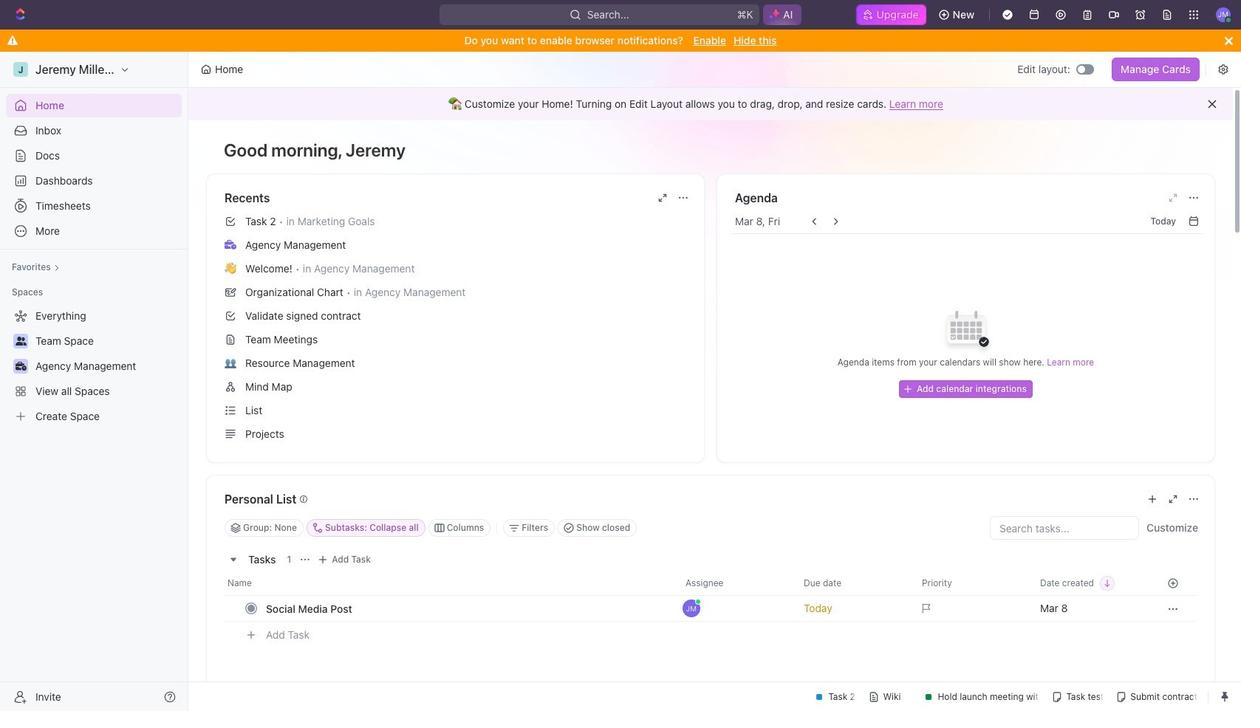 Task type: vqa. For each thing, say whether or not it's contained in the screenshot.
job
no



Task type: locate. For each thing, give the bounding box(es) containing it.
user group image
[[15, 337, 26, 346]]

jeremy miller's workspace, , element
[[13, 62, 28, 77]]

alert
[[189, 88, 1234, 121]]

tree
[[6, 305, 182, 429]]



Task type: describe. For each thing, give the bounding box(es) containing it.
sidebar navigation
[[0, 52, 191, 712]]

tree inside sidebar navigation
[[6, 305, 182, 429]]

business time image
[[225, 240, 237, 250]]

Search tasks... text field
[[991, 517, 1139, 540]]

business time image
[[15, 362, 26, 371]]



